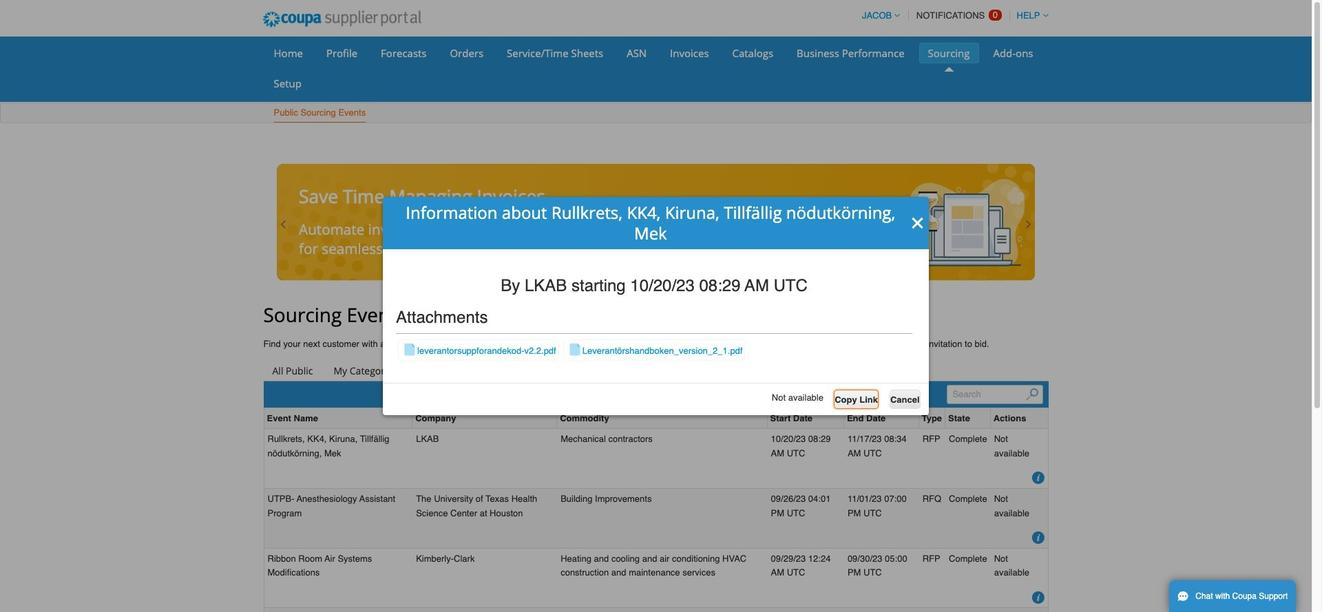 Task type: locate. For each thing, give the bounding box(es) containing it.
company element
[[413, 409, 557, 429]]

information about rullkrets, kk4, kiruna, tillfällig nödutkörning, mek dialog
[[383, 197, 930, 415]]

close image
[[912, 216, 926, 230]]

coupa supplier portal image
[[253, 2, 431, 37]]

end date element
[[845, 409, 920, 429]]

state element
[[946, 409, 991, 429]]

event name element
[[264, 409, 413, 429]]

tab list
[[264, 362, 1049, 381]]



Task type: describe. For each thing, give the bounding box(es) containing it.
start date element
[[768, 409, 845, 429]]

search image
[[1027, 388, 1039, 401]]

type element
[[920, 409, 946, 429]]

Search text field
[[947, 385, 1043, 405]]

commodity element
[[557, 409, 768, 429]]

previous image
[[278, 219, 289, 230]]

actions element
[[991, 409, 1048, 429]]



Task type: vqa. For each thing, say whether or not it's contained in the screenshot.
Actions ELEMENT
yes



